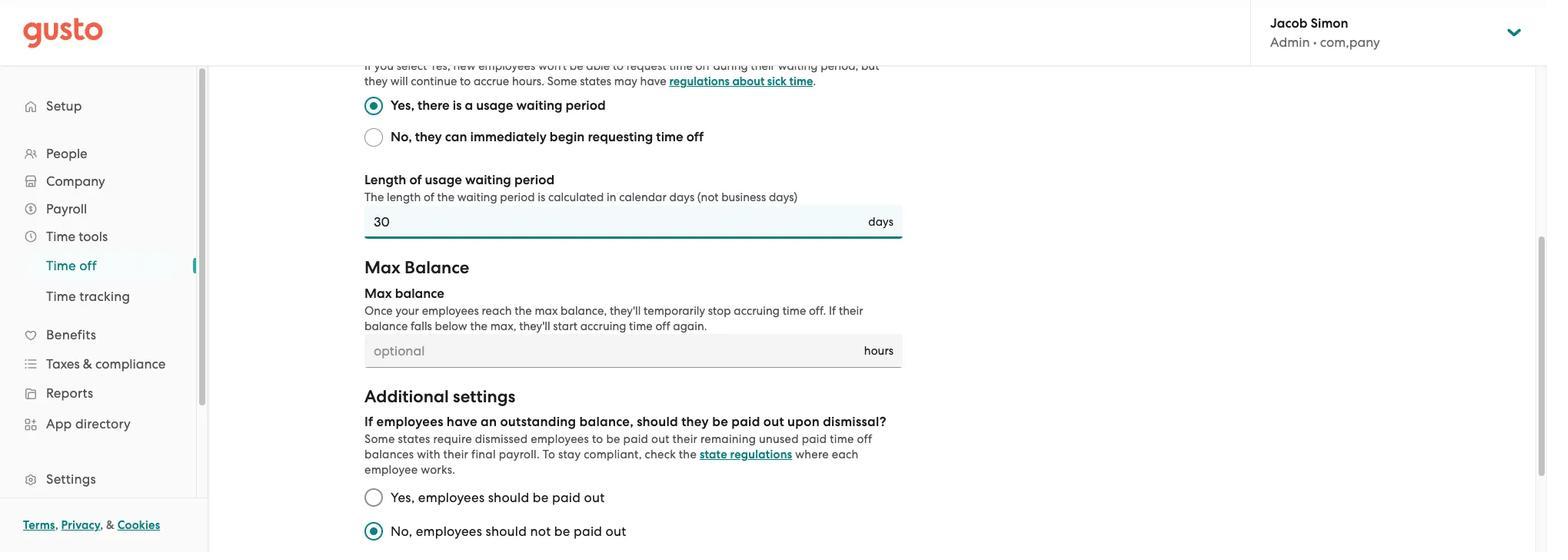 Task type: describe. For each thing, give the bounding box(es) containing it.
during
[[713, 59, 748, 73]]

waiting down immediately
[[465, 172, 511, 188]]

below
[[435, 320, 467, 334]]

terms
[[23, 519, 55, 533]]

privacy
[[61, 519, 100, 533]]

employees down yes, employees should be paid out
[[416, 525, 482, 540]]

some states may have regulations about sick time .
[[545, 75, 816, 88]]

some for some states require dismissed employees to be paid out their remaining unused paid time off balances with their final payroll. to stay compliant, check the
[[365, 433, 395, 447]]

will
[[391, 75, 408, 88]]

if employees have an outstanding balance, should they be paid out upon dismissal?
[[365, 415, 887, 431]]

yes, inside 'if you select yes, new employees won't be able to request time off during their waiting period, but they will continue to accrue hours.'
[[430, 59, 451, 73]]

setup link
[[15, 92, 181, 120]]

outstanding
[[500, 415, 576, 431]]

works.
[[421, 464, 455, 478]]

settings
[[46, 472, 96, 488]]

in
[[607, 191, 616, 205]]

payroll
[[46, 201, 87, 217]]

no, employees should not be paid out
[[391, 525, 626, 540]]

Length of usage waiting period text field
[[365, 205, 861, 239]]

cookies
[[117, 519, 160, 533]]

Max balance text field
[[365, 335, 857, 368]]

setup
[[46, 98, 82, 114]]

stop
[[708, 305, 731, 318]]

reach
[[482, 305, 512, 318]]

you
[[374, 59, 394, 73]]

list containing time off
[[0, 251, 196, 312]]

0 vertical spatial period
[[566, 98, 606, 114]]

select
[[397, 59, 427, 73]]

some states require dismissed employees to be paid out their remaining unused paid time off balances with their final payroll. to stay compliant, check the
[[365, 433, 872, 462]]

time off
[[46, 258, 97, 274]]

2 vertical spatial period
[[500, 191, 535, 205]]

time tools
[[46, 229, 108, 245]]

accrue
[[474, 75, 509, 88]]

stay
[[558, 448, 581, 462]]

but
[[861, 59, 879, 73]]

taxes & compliance button
[[15, 351, 181, 378]]

balance, inside max balance once your employees reach the max balance, they'll temporarily stop accruing time off. if their balance falls below the max, they'll start accruing time off again.
[[561, 305, 607, 318]]

upon
[[788, 415, 820, 431]]

business
[[722, 191, 766, 205]]

taxes
[[46, 357, 80, 372]]

hours
[[864, 345, 894, 358]]

0 vertical spatial is
[[453, 98, 462, 114]]

list containing people
[[0, 140, 196, 553]]

the
[[365, 191, 384, 205]]

1 , from the left
[[55, 519, 58, 533]]

not
[[530, 525, 551, 540]]

settings link
[[15, 466, 181, 494]]

max balance once your employees reach the max balance, they'll temporarily stop accruing time off. if their balance falls below the max, they'll start accruing time off again.
[[365, 286, 863, 334]]

terms , privacy , & cookies
[[23, 519, 160, 533]]

0 vertical spatial usage
[[476, 98, 513, 114]]

gusto navigation element
[[0, 66, 196, 553]]

falls
[[411, 320, 432, 334]]

paid down stay
[[552, 491, 581, 506]]

1 horizontal spatial regulations
[[730, 448, 792, 462]]

again.
[[673, 320, 707, 334]]

their inside 'if you select yes, new employees won't be able to request time off during their waiting period, but they will continue to accrue hours.'
[[751, 59, 775, 73]]

simon
[[1311, 15, 1349, 32]]

0 vertical spatial balance
[[395, 286, 445, 302]]

once
[[365, 305, 393, 318]]

company button
[[15, 168, 181, 195]]

0 horizontal spatial regulations
[[669, 75, 730, 88]]

1 vertical spatial days
[[869, 215, 894, 229]]

employees down additional
[[377, 415, 443, 431]]

can
[[445, 129, 467, 145]]

employee
[[365, 464, 418, 478]]

people
[[46, 146, 87, 162]]

be inside some states require dismissed employees to be paid out their remaining unused paid time off balances with their final payroll. to stay compliant, check the
[[606, 433, 620, 447]]

app directory link
[[15, 411, 181, 438]]

time inside some states require dismissed employees to be paid out their remaining unused paid time off balances with their final payroll. to stay compliant, check the
[[830, 433, 854, 447]]

max balance
[[365, 258, 469, 278]]

paid down if employees have an outstanding balance, should they be paid out upon dismissal?
[[623, 433, 648, 447]]

each
[[832, 448, 859, 462]]

unused
[[759, 433, 799, 447]]

dismissal?
[[823, 415, 887, 431]]

is inside length of usage waiting period the length of the waiting period is calculated in calendar days (not business days)
[[538, 191, 545, 205]]

off inside some states require dismissed employees to be paid out their remaining unused paid time off balances with their final payroll. to stay compliant, check the
[[857, 433, 872, 447]]

about
[[732, 75, 765, 88]]

the inside some states require dismissed employees to be paid out their remaining unused paid time off balances with their final payroll. to stay compliant, check the
[[679, 448, 697, 462]]

employees inside max balance once your employees reach the max balance, they'll temporarily stop accruing time off. if their balance falls below the max, they'll start accruing time off again.
[[422, 305, 479, 318]]

0 horizontal spatial have
[[447, 415, 477, 431]]

a
[[465, 98, 473, 114]]

may
[[614, 75, 638, 88]]

state regulations link
[[700, 448, 792, 462]]

1 vertical spatial accruing
[[580, 320, 626, 334]]

time tools button
[[15, 223, 181, 251]]

company
[[46, 174, 105, 189]]

No, they can immediately begin requesting time off radio
[[365, 128, 383, 147]]

1 horizontal spatial they
[[415, 129, 442, 145]]

Yes, there is a usage waiting period radio
[[365, 97, 383, 115]]

length
[[387, 191, 421, 205]]

should for paid
[[486, 525, 527, 540]]

check
[[645, 448, 676, 462]]

your
[[396, 305, 419, 318]]

off inside max balance once your employees reach the max balance, they'll temporarily stop accruing time off. if their balance falls below the max, they'll start accruing time off again.
[[656, 320, 670, 334]]

1 vertical spatial of
[[424, 191, 434, 205]]

2 , from the left
[[100, 519, 103, 533]]

benefits
[[46, 328, 96, 343]]

be right not
[[554, 525, 570, 540]]

payroll.
[[499, 448, 540, 462]]

their up check on the bottom left of the page
[[673, 433, 698, 447]]

final
[[471, 448, 496, 462]]

if for if you select yes, new employees won't be able to request time off during their waiting period, but they will continue to accrue hours.
[[365, 59, 372, 73]]

time for time tracking
[[46, 289, 76, 305]]

dismissed
[[475, 433, 528, 447]]

usage inside length of usage waiting period the length of the waiting period is calculated in calendar days (not business days)
[[425, 172, 462, 188]]

calendar
[[619, 191, 667, 205]]

directory
[[75, 417, 131, 432]]

yes, for there
[[391, 98, 414, 114]]

payroll button
[[15, 195, 181, 223]]

1 vertical spatial balance,
[[579, 415, 634, 431]]

tools
[[79, 229, 108, 245]]

their down require on the bottom of page
[[443, 448, 469, 462]]

continue
[[411, 75, 457, 88]]

1 vertical spatial balance
[[365, 320, 408, 334]]

state
[[700, 448, 727, 462]]

be up not
[[533, 491, 549, 506]]

yes, there is a usage waiting period
[[391, 98, 606, 114]]

start
[[553, 320, 578, 334]]



Task type: locate. For each thing, give the bounding box(es) containing it.
of right length
[[424, 191, 434, 205]]

they'll down max
[[519, 320, 550, 334]]

they left can
[[415, 129, 442, 145]]

off up "some states may have regulations about sick time ."
[[696, 59, 710, 73]]

states for require
[[398, 433, 430, 447]]

time left the off.
[[783, 305, 806, 318]]

the left the state
[[679, 448, 697, 462]]

jacob simon admin • com,pany
[[1271, 15, 1380, 50]]

2 vertical spatial time
[[46, 289, 76, 305]]

0 horizontal spatial of
[[409, 172, 422, 188]]

1 no, from the top
[[391, 129, 412, 145]]

off down "some states may have regulations about sick time ."
[[687, 129, 704, 145]]

max for max balance
[[365, 258, 401, 278]]

2 time from the top
[[46, 258, 76, 274]]

1 horizontal spatial of
[[424, 191, 434, 205]]

state regulations
[[700, 448, 792, 462]]

their
[[751, 59, 775, 73], [839, 305, 863, 318], [673, 433, 698, 447], [443, 448, 469, 462]]

2 list from the top
[[0, 251, 196, 312]]

be left able
[[570, 59, 583, 73]]

usage
[[476, 98, 513, 114], [425, 172, 462, 188]]

,
[[55, 519, 58, 533], [100, 519, 103, 533]]

0 horizontal spatial accruing
[[580, 320, 626, 334]]

0 vertical spatial yes,
[[430, 59, 451, 73]]

time inside 'if you select yes, new employees won't be able to request time off during their waiting period, but they will continue to accrue hours.'
[[669, 59, 693, 73]]

their right the off.
[[839, 305, 863, 318]]

they down you
[[365, 75, 388, 88]]

3 time from the top
[[46, 289, 76, 305]]

some down won't
[[547, 75, 577, 88]]

should
[[637, 415, 678, 431], [488, 491, 529, 506], [486, 525, 527, 540]]

1 vertical spatial regulations
[[730, 448, 792, 462]]

0 vertical spatial have
[[640, 75, 667, 88]]

0 horizontal spatial some
[[365, 433, 395, 447]]

should up no, employees should not be paid out
[[488, 491, 529, 506]]

1 horizontal spatial they'll
[[610, 305, 641, 318]]

1 vertical spatial they'll
[[519, 320, 550, 334]]

1 horizontal spatial days
[[869, 215, 894, 229]]

1 max from the top
[[365, 258, 401, 278]]

request
[[627, 59, 666, 73]]

max,
[[490, 320, 516, 334]]

with
[[417, 448, 440, 462]]

1 vertical spatial some
[[365, 433, 395, 447]]

1 vertical spatial they
[[415, 129, 442, 145]]

additional settings
[[365, 387, 515, 408]]

balance, up start
[[561, 305, 607, 318]]

0 horizontal spatial &
[[83, 357, 92, 372]]

0 vertical spatial states
[[580, 75, 611, 88]]

employees down works.
[[418, 491, 485, 506]]

time tracking
[[46, 289, 130, 305]]

requesting
[[588, 129, 653, 145]]

1 horizontal spatial &
[[106, 519, 115, 533]]

0 vertical spatial should
[[637, 415, 678, 431]]

0 vertical spatial of
[[409, 172, 422, 188]]

days
[[669, 191, 695, 205], [869, 215, 894, 229]]

employees
[[479, 59, 536, 73], [422, 305, 479, 318], [377, 415, 443, 431], [531, 433, 589, 447], [418, 491, 485, 506], [416, 525, 482, 540]]

Yes, employees should be paid out radio
[[357, 481, 391, 515]]

remaining
[[701, 433, 756, 447]]

0 horizontal spatial states
[[398, 433, 430, 447]]

home image
[[23, 17, 103, 48]]

paid up where
[[802, 433, 827, 447]]

usage down can
[[425, 172, 462, 188]]

time for time off
[[46, 258, 76, 274]]

yes, down will
[[391, 98, 414, 114]]

states for may
[[580, 75, 611, 88]]

1 vertical spatial no,
[[391, 525, 412, 540]]

period down no, they can immediately begin requesting time off
[[514, 172, 555, 188]]

0 vertical spatial balance,
[[561, 305, 607, 318]]

0 vertical spatial they'll
[[610, 305, 641, 318]]

, left cookies
[[100, 519, 103, 533]]

1 list from the top
[[0, 140, 196, 553]]

be inside 'if you select yes, new employees won't be able to request time off during their waiting period, but they will continue to accrue hours.'
[[570, 59, 583, 73]]

off inside list
[[79, 258, 97, 274]]

if for if employees have an outstanding balance, should they be paid out upon dismissal?
[[365, 415, 373, 431]]

paid
[[732, 415, 760, 431], [623, 433, 648, 447], [802, 433, 827, 447], [552, 491, 581, 506], [574, 525, 602, 540]]

to
[[613, 59, 624, 73], [460, 75, 471, 88], [592, 433, 603, 447]]

1 vertical spatial should
[[488, 491, 529, 506]]

& inside taxes & compliance dropdown button
[[83, 357, 92, 372]]

time down payroll
[[46, 229, 75, 245]]

begin
[[550, 129, 585, 145]]

off down temporarily
[[656, 320, 670, 334]]

able
[[586, 59, 610, 73]]

is left a
[[453, 98, 462, 114]]

no,
[[391, 129, 412, 145], [391, 525, 412, 540]]

waiting inside 'if you select yes, new employees won't be able to request time off during their waiting period, but they will continue to accrue hours.'
[[778, 59, 818, 73]]

2 max from the top
[[365, 286, 392, 302]]

no, for no, they can immediately begin requesting time off
[[391, 129, 412, 145]]

accruing right stop at the bottom left
[[734, 305, 780, 318]]

employees up accrue
[[479, 59, 536, 73]]

0 vertical spatial no,
[[391, 129, 412, 145]]

1 horizontal spatial states
[[580, 75, 611, 88]]

new
[[453, 59, 476, 73]]

employees inside some states require dismissed employees to be paid out their remaining unused paid time off balances with their final payroll. to stay compliant, check the
[[531, 433, 589, 447]]

additional
[[365, 387, 449, 408]]

sick
[[767, 75, 787, 88]]

length of usage waiting period the length of the waiting period is calculated in calendar days (not business days)
[[365, 172, 798, 205]]

time right sick
[[789, 75, 813, 88]]

the left max
[[515, 305, 532, 318]]

of up length
[[409, 172, 422, 188]]

if you select yes, new employees won't be able to request time off during their waiting period, but they will continue to accrue hours.
[[365, 59, 879, 88]]

some
[[547, 75, 577, 88], [365, 433, 395, 447]]

no, right no, they can immediately begin requesting time off option on the top left of the page
[[391, 129, 412, 145]]

max for max balance once your employees reach the max balance, they'll temporarily stop accruing time off. if their balance falls below the max, they'll start accruing time off again.
[[365, 286, 392, 302]]

the down reach
[[470, 320, 488, 334]]

time
[[46, 229, 75, 245], [46, 258, 76, 274], [46, 289, 76, 305]]

0 vertical spatial time
[[46, 229, 75, 245]]

1 vertical spatial max
[[365, 286, 392, 302]]

list
[[0, 140, 196, 553], [0, 251, 196, 312]]

admin
[[1271, 35, 1310, 50]]

period
[[566, 98, 606, 114], [514, 172, 555, 188], [500, 191, 535, 205]]

1 horizontal spatial accruing
[[734, 305, 780, 318]]

1 vertical spatial states
[[398, 433, 430, 447]]

2 horizontal spatial to
[[613, 59, 624, 73]]

tracking
[[79, 289, 130, 305]]

paid right not
[[574, 525, 602, 540]]

balance
[[395, 286, 445, 302], [365, 320, 408, 334]]

should left not
[[486, 525, 527, 540]]

the right length
[[437, 191, 455, 205]]

2 vertical spatial they
[[682, 415, 709, 431]]

paid up remaining
[[732, 415, 760, 431]]

if right the off.
[[829, 305, 836, 318]]

usage down accrue
[[476, 98, 513, 114]]

1 vertical spatial time
[[46, 258, 76, 274]]

to up compliant,
[[592, 433, 603, 447]]

1 vertical spatial yes,
[[391, 98, 414, 114]]

balance,
[[561, 305, 607, 318], [579, 415, 634, 431]]

is left calculated
[[538, 191, 545, 205]]

time
[[669, 59, 693, 73], [789, 75, 813, 88], [656, 129, 683, 145], [783, 305, 806, 318], [629, 320, 653, 334], [830, 433, 854, 447]]

time down time tools
[[46, 258, 76, 274]]

waiting
[[778, 59, 818, 73], [516, 98, 563, 114], [465, 172, 511, 188], [457, 191, 497, 205]]

, left privacy
[[55, 519, 58, 533]]

hours.
[[512, 75, 545, 88]]

they inside 'if you select yes, new employees won't be able to request time off during their waiting period, but they will continue to accrue hours.'
[[365, 75, 388, 88]]

period left calculated
[[500, 191, 535, 205]]

0 vertical spatial regulations
[[669, 75, 730, 88]]

No, employees should not be paid out radio
[[357, 515, 391, 549]]

to down "new"
[[460, 75, 471, 88]]

max inside max balance once your employees reach the max balance, they'll temporarily stop accruing time off. if their balance falls below the max, they'll start accruing time off again.
[[365, 286, 392, 302]]

have down request
[[640, 75, 667, 88]]

if inside 'if you select yes, new employees won't be able to request time off during their waiting period, but they will continue to accrue hours.'
[[365, 59, 372, 73]]

1 horizontal spatial some
[[547, 75, 577, 88]]

0 vertical spatial if
[[365, 59, 372, 73]]

0 vertical spatial they
[[365, 75, 388, 88]]

temporarily
[[644, 305, 705, 318]]

1 time from the top
[[46, 229, 75, 245]]

1 horizontal spatial usage
[[476, 98, 513, 114]]

days)
[[769, 191, 798, 205]]

yes, for employees
[[391, 491, 415, 506]]

yes, up the 'continue'
[[430, 59, 451, 73]]

should for out
[[488, 491, 529, 506]]

be up compliant,
[[606, 433, 620, 447]]

be up remaining
[[712, 415, 728, 431]]

regulations down during
[[669, 75, 730, 88]]

no, down yes, employees should be paid out option
[[391, 525, 412, 540]]

0 vertical spatial days
[[669, 191, 695, 205]]

time up each
[[830, 433, 854, 447]]

employees up stay
[[531, 433, 589, 447]]

balance up the "your"
[[395, 286, 445, 302]]

waiting down hours.
[[516, 98, 563, 114]]

0 horizontal spatial ,
[[55, 519, 58, 533]]

2 vertical spatial should
[[486, 525, 527, 540]]

time down time off
[[46, 289, 76, 305]]

if left you
[[365, 59, 372, 73]]

off down tools
[[79, 258, 97, 274]]

the inside length of usage waiting period the length of the waiting period is calculated in calendar days (not business days)
[[437, 191, 455, 205]]

terms link
[[23, 519, 55, 533]]

have up require on the bottom of page
[[447, 415, 477, 431]]

states up with
[[398, 433, 430, 447]]

0 vertical spatial accruing
[[734, 305, 780, 318]]

jacob
[[1271, 15, 1308, 32]]

1 vertical spatial &
[[106, 519, 115, 533]]

length
[[365, 172, 406, 188]]

compliant,
[[584, 448, 642, 462]]

reports link
[[15, 380, 181, 408]]

days inside length of usage waiting period the length of the waiting period is calculated in calendar days (not business days)
[[669, 191, 695, 205]]

1 vertical spatial if
[[829, 305, 836, 318]]

off
[[696, 59, 710, 73], [687, 129, 704, 145], [79, 258, 97, 274], [656, 320, 670, 334], [857, 433, 872, 447]]

calculated
[[548, 191, 604, 205]]

out inside some states require dismissed employees to be paid out their remaining unused paid time off balances with their final payroll. to stay compliant, check the
[[651, 433, 670, 447]]

where each employee works.
[[365, 448, 859, 478]]

their inside max balance once your employees reach the max balance, they'll temporarily stop accruing time off. if their balance falls below the max, they'll start accruing time off again.
[[839, 305, 863, 318]]

some up balances
[[365, 433, 395, 447]]

immediately
[[470, 129, 547, 145]]

time off link
[[28, 252, 181, 280]]

cookies button
[[117, 517, 160, 535]]

accruing
[[734, 305, 780, 318], [580, 320, 626, 334]]

0 vertical spatial some
[[547, 75, 577, 88]]

waiting down can
[[457, 191, 497, 205]]

waiting up .
[[778, 59, 818, 73]]

there
[[418, 98, 450, 114]]

regulations about sick time link
[[669, 75, 813, 88]]

taxes & compliance
[[46, 357, 166, 372]]

should up check on the bottom left of the page
[[637, 415, 678, 431]]

com,pany
[[1320, 35, 1380, 50]]

some for some states may have regulations about sick time .
[[547, 75, 577, 88]]

1 horizontal spatial to
[[592, 433, 603, 447]]

period,
[[821, 59, 859, 73]]

& right taxes
[[83, 357, 92, 372]]

if inside max balance once your employees reach the max balance, they'll temporarily stop accruing time off. if their balance falls below the max, they'll start accruing time off again.
[[829, 305, 836, 318]]

they'll
[[610, 305, 641, 318], [519, 320, 550, 334]]

won't
[[538, 59, 567, 73]]

they up remaining
[[682, 415, 709, 431]]

time up "some states may have regulations about sick time ."
[[669, 59, 693, 73]]

1 vertical spatial usage
[[425, 172, 462, 188]]

require
[[433, 433, 472, 447]]

to inside some states require dismissed employees to be paid out their remaining unused paid time off balances with their final payroll. to stay compliant, check the
[[592, 433, 603, 447]]

0 vertical spatial to
[[613, 59, 624, 73]]

the
[[437, 191, 455, 205], [515, 305, 532, 318], [470, 320, 488, 334], [679, 448, 697, 462]]

if up balances
[[365, 415, 373, 431]]

privacy link
[[61, 519, 100, 533]]

benefits link
[[15, 321, 181, 349]]

some inside some states require dismissed employees to be paid out their remaining unused paid time off balances with their final payroll. to stay compliant, check the
[[365, 433, 395, 447]]

1 horizontal spatial have
[[640, 75, 667, 88]]

they'll up the max balance text field
[[610, 305, 641, 318]]

app
[[46, 417, 72, 432]]

balance, up some states require dismissed employees to be paid out their remaining unused paid time off balances with their final payroll. to stay compliant, check the
[[579, 415, 634, 431]]

(not
[[697, 191, 719, 205]]

their up sick
[[751, 59, 775, 73]]

time down temporarily
[[629, 320, 653, 334]]

1 horizontal spatial is
[[538, 191, 545, 205]]

app directory
[[46, 417, 131, 432]]

states inside some states require dismissed employees to be paid out their remaining unused paid time off balances with their final payroll. to stay compliant, check the
[[398, 433, 430, 447]]

to up may
[[613, 59, 624, 73]]

time right requesting
[[656, 129, 683, 145]]

if
[[365, 59, 372, 73], [829, 305, 836, 318], [365, 415, 373, 431]]

employees up below
[[422, 305, 479, 318]]

states down able
[[580, 75, 611, 88]]

accruing up the max balance text field
[[580, 320, 626, 334]]

off inside 'if you select yes, new employees won't be able to request time off during their waiting period, but they will continue to accrue hours.'
[[696, 59, 710, 73]]

0 vertical spatial max
[[365, 258, 401, 278]]

0 horizontal spatial is
[[453, 98, 462, 114]]

2 vertical spatial if
[[365, 415, 373, 431]]

people button
[[15, 140, 181, 168]]

yes, down employee
[[391, 491, 415, 506]]

1 vertical spatial is
[[538, 191, 545, 205]]

time for time tools
[[46, 229, 75, 245]]

0 horizontal spatial usage
[[425, 172, 462, 188]]

0 horizontal spatial days
[[669, 191, 695, 205]]

2 horizontal spatial they
[[682, 415, 709, 431]]

reports
[[46, 386, 93, 401]]

regulations down "unused"
[[730, 448, 792, 462]]

to
[[543, 448, 555, 462]]

& left cookies
[[106, 519, 115, 533]]

2 vertical spatial yes,
[[391, 491, 415, 506]]

time inside dropdown button
[[46, 229, 75, 245]]

settings
[[453, 387, 515, 408]]

•
[[1313, 35, 1317, 50]]

0 horizontal spatial to
[[460, 75, 471, 88]]

period up begin
[[566, 98, 606, 114]]

1 horizontal spatial ,
[[100, 519, 103, 533]]

1 vertical spatial period
[[514, 172, 555, 188]]

1 vertical spatial to
[[460, 75, 471, 88]]

1 vertical spatial have
[[447, 415, 477, 431]]

0 horizontal spatial they
[[365, 75, 388, 88]]

2 no, from the top
[[391, 525, 412, 540]]

off down dismissal?
[[857, 433, 872, 447]]

no, for no, employees should not be paid out
[[391, 525, 412, 540]]

balances
[[365, 448, 414, 462]]

0 vertical spatial &
[[83, 357, 92, 372]]

2 vertical spatial to
[[592, 433, 603, 447]]

employees inside 'if you select yes, new employees won't be able to request time off during their waiting period, but they will continue to accrue hours.'
[[479, 59, 536, 73]]

max
[[535, 305, 558, 318]]

0 horizontal spatial they'll
[[519, 320, 550, 334]]

balance down once
[[365, 320, 408, 334]]



Task type: vqa. For each thing, say whether or not it's contained in the screenshot.
Add
no



